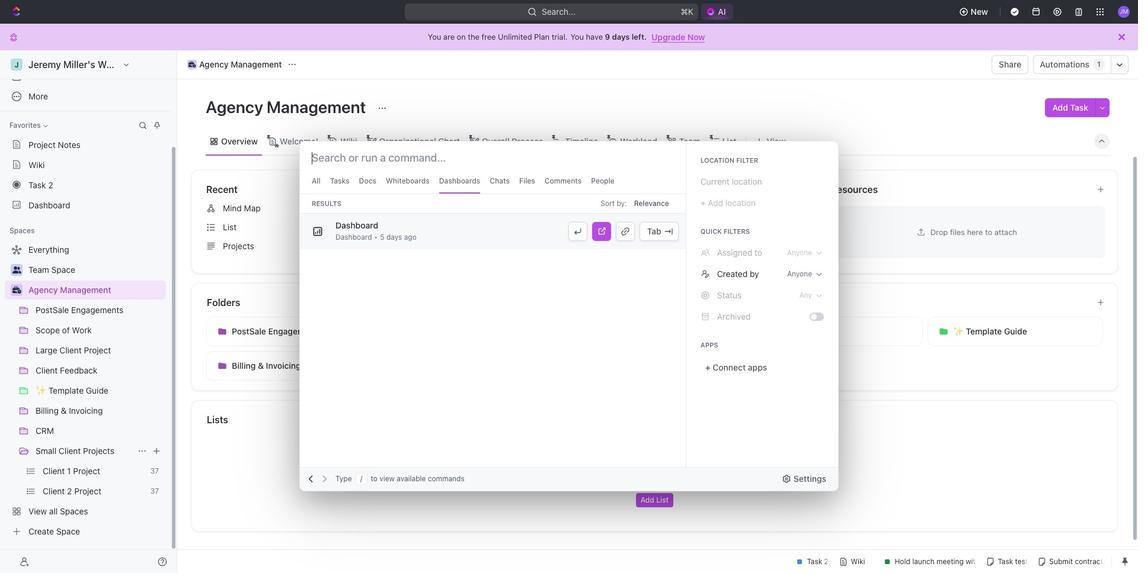 Task type: vqa. For each thing, say whether or not it's contained in the screenshot.
have
yes



Task type: locate. For each thing, give the bounding box(es) containing it.
2
[[48, 180, 53, 190]]

xqnvl image up xqnvl icon at the right bottom of page
[[701, 270, 710, 279]]

1 vertical spatial agency management link
[[28, 281, 164, 300]]

dashboard left 5
[[336, 233, 372, 242]]

timeline link
[[563, 133, 598, 150]]

dashboards link
[[5, 67, 166, 86]]

0 horizontal spatial 1
[[559, 241, 563, 251]]

welcome! link
[[277, 133, 319, 150]]

0 horizontal spatial project
[[28, 140, 56, 150]]

1 anyone from the top
[[787, 248, 812, 257]]

0 vertical spatial client
[[535, 241, 557, 251]]

see down filter
[[752, 185, 765, 194]]

+
[[705, 363, 711, 373]]

1 horizontal spatial list
[[656, 496, 669, 505]]

2 xqnvl image from the top
[[701, 270, 710, 279]]

dashboard down 2
[[28, 200, 70, 210]]

1 vertical spatial xqnvl image
[[701, 270, 710, 279]]

client right small
[[59, 446, 81, 457]]

all left chats
[[471, 185, 479, 194]]

days
[[612, 32, 630, 42], [387, 233, 402, 242]]

0 horizontal spatial list link
[[202, 218, 489, 237]]

guide
[[1004, 327, 1027, 337]]

2 vertical spatial list
[[656, 496, 669, 505]]

plan
[[534, 32, 550, 42]]

list link up location filter
[[720, 133, 737, 150]]

2 anyone from the top
[[787, 270, 812, 279]]

0 vertical spatial dashboard
[[28, 200, 70, 210]]

1 horizontal spatial all
[[767, 185, 775, 194]]

project
[[28, 140, 56, 150], [565, 241, 593, 251]]

new button
[[954, 2, 995, 21]]

1 see all button from the left
[[452, 183, 484, 197]]

docs up untitled at the top
[[518, 184, 541, 195]]

0 vertical spatial dashboards
[[28, 71, 74, 81]]

1 vertical spatial wiki
[[28, 160, 45, 170]]

projects inside tree
[[83, 446, 114, 457]]

management inside "link"
[[573, 222, 623, 232]]

agency management link
[[184, 58, 285, 72], [28, 281, 164, 300]]

client down resource
[[535, 241, 557, 251]]

small client projects
[[36, 446, 114, 457]]

agency management right business time image
[[199, 59, 282, 69]]

welcome!
[[280, 136, 319, 146]]

you left have
[[571, 32, 584, 42]]

docs right tasks
[[359, 177, 376, 186]]

untitled link
[[514, 199, 801, 218]]

anyone for assigned to
[[787, 248, 812, 257]]

status
[[717, 291, 742, 301]]

2 horizontal spatial client
[[773, 327, 796, 337]]

projects down mind map
[[223, 241, 254, 251]]

lists
[[207, 415, 228, 426]]

dashboards left chats
[[439, 177, 480, 186]]

location
[[732, 177, 762, 187]]

xqnvl image
[[701, 248, 710, 258], [701, 270, 710, 279]]

1 horizontal spatial to
[[755, 248, 762, 258]]

0 vertical spatial xqnvl image
[[701, 248, 710, 258]]

tree containing agency management
[[5, 241, 166, 542]]

filter
[[737, 157, 758, 164]]

0 vertical spatial wiki
[[340, 136, 357, 146]]

list up location filter
[[722, 136, 737, 146]]

1 horizontal spatial projects
[[223, 241, 254, 251]]

people
[[591, 177, 615, 186]]

1 horizontal spatial you
[[571, 32, 584, 42]]

search...
[[542, 7, 576, 17]]

jkkwz image
[[701, 312, 710, 322]]

agency right business time image
[[199, 59, 229, 69]]

all
[[312, 177, 321, 186]]

add inside button
[[641, 496, 654, 505]]

1 vertical spatial add
[[641, 496, 654, 505]]

0 vertical spatial wiki link
[[338, 133, 357, 150]]

1 vertical spatial agency management
[[206, 97, 370, 117]]

have
[[586, 32, 603, 42]]

1 horizontal spatial add
[[1053, 103, 1068, 113]]

folders button
[[206, 296, 1087, 310]]

dashboard down mind map link
[[336, 221, 378, 231]]

see left chats
[[457, 185, 469, 194]]

to right /
[[371, 475, 378, 484]]

agency management up welcome! link
[[206, 97, 370, 117]]

wiki link up tasks
[[338, 133, 357, 150]]

1 vertical spatial list link
[[202, 218, 489, 237]]

0 vertical spatial add
[[1053, 103, 1068, 113]]

1 horizontal spatial wiki link
[[338, 133, 357, 150]]

5
[[380, 233, 385, 242]]

list down "mind"
[[223, 222, 237, 232]]

0 horizontal spatial projects
[[83, 446, 114, 457]]

0 horizontal spatial dashboards
[[28, 71, 74, 81]]

see all button for docs
[[747, 183, 779, 197]]

agency management inside sidebar "navigation"
[[28, 285, 111, 295]]

commands
[[428, 475, 465, 484]]

invoicing
[[266, 361, 301, 371]]

1 vertical spatial anyone
[[787, 270, 812, 279]]

1 all from the left
[[471, 185, 479, 194]]

lists button
[[206, 413, 1104, 427]]

1 see all from the left
[[457, 185, 479, 194]]

archived
[[717, 312, 751, 322]]

relevance
[[634, 199, 669, 208]]

0 vertical spatial days
[[612, 32, 630, 42]]

to up by
[[755, 248, 762, 258]]

1 vertical spatial to
[[755, 248, 762, 258]]

tree
[[5, 241, 166, 542]]

2 see all from the left
[[752, 185, 775, 194]]

agency inside tree
[[28, 285, 58, 295]]

1 horizontal spatial see all button
[[747, 183, 779, 197]]

all right location
[[767, 185, 775, 194]]

0 horizontal spatial client
[[59, 446, 81, 457]]

current
[[701, 177, 730, 187]]

postsale
[[232, 327, 266, 337]]

1 horizontal spatial list link
[[720, 133, 737, 150]]

the
[[468, 32, 480, 42]]

overall process link
[[480, 133, 543, 150]]

1 horizontal spatial client
[[535, 241, 557, 251]]

agency up the overview
[[206, 97, 263, 117]]

1 horizontal spatial see all
[[752, 185, 775, 194]]

0 horizontal spatial see
[[457, 185, 469, 194]]

resource
[[535, 222, 571, 232]]

current location button
[[696, 173, 829, 192]]

&
[[258, 361, 264, 371]]

settings button
[[777, 470, 834, 489]]

list
[[722, 136, 737, 146], [223, 222, 237, 232], [656, 496, 669, 505]]

‎task 2 link
[[5, 175, 166, 194]]

🤝
[[518, 242, 528, 251]]

1 vertical spatial wiki link
[[5, 155, 166, 174]]

2 vertical spatial client
[[59, 446, 81, 457]]

apps
[[748, 363, 767, 373]]

see for recent
[[457, 185, 469, 194]]

you left are
[[428, 32, 441, 42]]

1 vertical spatial dashboards
[[439, 177, 480, 186]]

add left the task
[[1053, 103, 1068, 113]]

1 vertical spatial projects
[[83, 446, 114, 457]]

1 horizontal spatial project
[[565, 241, 593, 251]]

2 all from the left
[[767, 185, 775, 194]]

workload link
[[618, 133, 657, 150]]

0 vertical spatial agency management link
[[184, 58, 285, 72]]

client inside sidebar "navigation"
[[59, 446, 81, 457]]

client for client feedback
[[773, 327, 796, 337]]

wiki link
[[338, 133, 357, 150], [5, 155, 166, 174]]

1 horizontal spatial docs
[[518, 184, 541, 195]]

1 vertical spatial days
[[387, 233, 402, 242]]

1 right automations
[[1098, 60, 1101, 69]]

dashboards inside sidebar "navigation"
[[28, 71, 74, 81]]

0 vertical spatial project
[[28, 140, 56, 150]]

list link down results on the left top
[[202, 218, 489, 237]]

5 days ago
[[380, 233, 417, 242]]

are
[[443, 32, 455, 42]]

see all button left chats
[[452, 183, 484, 197]]

see all button down filter
[[747, 183, 779, 197]]

0 horizontal spatial add
[[641, 496, 654, 505]]

xqnvl image down quick
[[701, 248, 710, 258]]

to right here on the top
[[985, 227, 993, 237]]

anyone for created by
[[787, 270, 812, 279]]

1 vertical spatial list
[[223, 222, 237, 232]]

unlimited
[[498, 32, 532, 42]]

2 vertical spatial to
[[371, 475, 378, 484]]

wiki up ‎task
[[28, 160, 45, 170]]

any
[[800, 291, 812, 300]]

see all down filter
[[752, 185, 775, 194]]

files
[[519, 177, 535, 186]]

0 horizontal spatial agency management link
[[28, 281, 164, 300]]

business time image
[[12, 287, 21, 294]]

0 horizontal spatial see all
[[457, 185, 479, 194]]

projects link
[[202, 237, 489, 256]]

see all for recent
[[457, 185, 479, 194]]

1 xqnvl image from the top
[[701, 248, 710, 258]]

created
[[717, 269, 748, 279]]

0 horizontal spatial all
[[471, 185, 479, 194]]

1
[[1098, 60, 1101, 69], [559, 241, 563, 251]]

overview
[[221, 136, 258, 146]]

1 horizontal spatial see
[[752, 185, 765, 194]]

days right 5
[[387, 233, 402, 242]]

project left the a
[[565, 241, 593, 251]]

projects right small
[[83, 446, 114, 457]]

project down favorites button
[[28, 140, 56, 150]]

dashboards up favorites button
[[28, 71, 74, 81]]

team link
[[677, 133, 701, 150]]

2 horizontal spatial list
[[722, 136, 737, 146]]

1 down resource
[[559, 241, 563, 251]]

upgrade now link
[[652, 32, 705, 42]]

timeline
[[565, 136, 598, 146]]

client inside button
[[773, 327, 796, 337]]

assigned
[[717, 248, 752, 258]]

1 see from the left
[[457, 185, 469, 194]]

0 horizontal spatial wiki link
[[5, 155, 166, 174]]

0 horizontal spatial wiki
[[28, 160, 45, 170]]

to
[[985, 227, 993, 237], [755, 248, 762, 258], [371, 475, 378, 484]]

tree inside sidebar "navigation"
[[5, 241, 166, 542]]

filters
[[724, 228, 750, 235]]

1 vertical spatial dashboard
[[336, 221, 378, 231]]

see all button for recent
[[452, 183, 484, 197]]

1 vertical spatial client
[[773, 327, 796, 337]]

2 see all button from the left
[[747, 183, 779, 197]]

wiki link down "project notes" link
[[5, 155, 166, 174]]

0 horizontal spatial days
[[387, 233, 402, 242]]

1 horizontal spatial days
[[612, 32, 630, 42]]

add down no lists icon. at the bottom of page
[[641, 496, 654, 505]]

agency management right business time icon
[[28, 285, 111, 295]]

agency right business time icon
[[28, 285, 58, 295]]

wiki up search or run a command… text field
[[340, 136, 357, 146]]

0 horizontal spatial you
[[428, 32, 441, 42]]

results
[[312, 200, 342, 208]]

client feedback button
[[747, 317, 923, 347]]

feedback
[[798, 327, 836, 337]]

1 vertical spatial project
[[565, 241, 593, 251]]

see all left chats
[[457, 185, 479, 194]]

resource management
[[535, 222, 623, 232]]

client feedback
[[773, 327, 836, 337]]

2 vertical spatial agency
[[28, 285, 58, 295]]

docs
[[359, 177, 376, 186], [518, 184, 541, 195]]

add inside button
[[1053, 103, 1068, 113]]

0 vertical spatial list link
[[720, 133, 737, 150]]

0 vertical spatial to
[[985, 227, 993, 237]]

projects
[[223, 241, 254, 251], [83, 446, 114, 457]]

team
[[679, 136, 701, 146]]

‎task
[[28, 180, 46, 190]]

client for client 1 project a scope of work
[[535, 241, 557, 251]]

client
[[535, 241, 557, 251], [773, 327, 796, 337], [59, 446, 81, 457]]

a
[[595, 241, 600, 251]]

days right 9
[[612, 32, 630, 42]]

0 vertical spatial list
[[722, 136, 737, 146]]

0 horizontal spatial see all button
[[452, 183, 484, 197]]

list down no lists icon. at the bottom of page
[[656, 496, 669, 505]]

0 vertical spatial anyone
[[787, 248, 812, 257]]

1 horizontal spatial agency management link
[[184, 58, 285, 72]]

2 vertical spatial dashboard
[[336, 233, 372, 242]]

files
[[950, 227, 965, 237]]

workload
[[620, 136, 657, 146]]

client left feedback
[[773, 327, 796, 337]]

2 vertical spatial agency management
[[28, 285, 111, 295]]

available
[[397, 475, 426, 484]]

see all button
[[452, 183, 484, 197], [747, 183, 779, 197]]

0 vertical spatial 1
[[1098, 60, 1101, 69]]

2 see from the left
[[752, 185, 765, 194]]

0 horizontal spatial list
[[223, 222, 237, 232]]

chart
[[438, 136, 460, 146]]



Task type: describe. For each thing, give the bounding box(es) containing it.
share
[[999, 59, 1022, 69]]

current location
[[701, 177, 762, 187]]

0 vertical spatial projects
[[223, 241, 254, 251]]

settings
[[794, 474, 826, 484]]

1 vertical spatial 1
[[559, 241, 563, 251]]

add list button
[[636, 494, 674, 508]]

notes
[[58, 140, 80, 150]]

favorites
[[9, 121, 41, 130]]

0 vertical spatial agency
[[199, 59, 229, 69]]

apps
[[701, 342, 718, 349]]

days inside you are on the free unlimited plan trial. you have 9 days left. upgrade now
[[612, 32, 630, 42]]

organizational chart link
[[377, 133, 460, 150]]

0 horizontal spatial docs
[[359, 177, 376, 186]]

postsale engagements button
[[206, 317, 382, 347]]

billing
[[232, 361, 256, 371]]

mind map link
[[202, 199, 489, 218]]

favorites button
[[5, 119, 53, 133]]

overall process
[[482, 136, 543, 146]]

2 horizontal spatial to
[[985, 227, 993, 237]]

resources button
[[830, 183, 1087, 197]]

assigned to
[[717, 248, 762, 258]]

wiki inside sidebar "navigation"
[[28, 160, 45, 170]]

free
[[482, 32, 496, 42]]

/
[[360, 475, 362, 484]]

sort
[[601, 199, 615, 208]]

see for docs
[[752, 185, 765, 194]]

0 horizontal spatial to
[[371, 475, 378, 484]]

1 you from the left
[[428, 32, 441, 42]]

add for add task
[[1053, 103, 1068, 113]]

xqnvl image
[[701, 291, 710, 301]]

Search or run a command… text field
[[312, 151, 458, 165]]

0 vertical spatial agency management
[[199, 59, 282, 69]]

tab
[[647, 226, 662, 237]]

process
[[512, 136, 543, 146]]

1 horizontal spatial wiki
[[340, 136, 357, 146]]

dashboard inside sidebar "navigation"
[[28, 200, 70, 210]]

tasks
[[330, 177, 350, 186]]

chats
[[490, 177, 510, 186]]

comments
[[545, 177, 582, 186]]

map
[[244, 203, 261, 213]]

ago
[[404, 233, 417, 242]]

1 horizontal spatial dashboards
[[439, 177, 480, 186]]

✨ template guide button
[[928, 317, 1103, 347]]

quick
[[701, 228, 722, 235]]

postsale engagements
[[232, 327, 322, 337]]

left.
[[632, 32, 647, 42]]

add task
[[1053, 103, 1089, 113]]

trial.
[[552, 32, 568, 42]]

sidebar navigation
[[0, 50, 177, 574]]

⌘k
[[681, 7, 694, 17]]

quick filters
[[701, 228, 750, 235]]

no lists icon. image
[[631, 430, 679, 477]]

1 vertical spatial agency
[[206, 97, 263, 117]]

see all for docs
[[752, 185, 775, 194]]

task
[[1071, 103, 1089, 113]]

overview link
[[219, 133, 258, 150]]

project notes link
[[5, 135, 166, 154]]

billing & invoicing button
[[206, 352, 382, 381]]

add list
[[641, 496, 669, 505]]

project inside "project notes" link
[[28, 140, 56, 150]]

all for docs
[[767, 185, 775, 194]]

overall
[[482, 136, 510, 146]]

1 horizontal spatial 1
[[1098, 60, 1101, 69]]

add for add list
[[641, 496, 654, 505]]

all for recent
[[471, 185, 479, 194]]

here
[[967, 227, 983, 237]]

work
[[639, 241, 659, 251]]

view
[[380, 475, 395, 484]]

project notes
[[28, 140, 80, 150]]

agency management link inside tree
[[28, 281, 164, 300]]

connect
[[713, 363, 746, 373]]

xqnvl image for created by
[[701, 270, 710, 279]]

location filter
[[701, 157, 758, 164]]

of
[[629, 241, 637, 251]]

automations
[[1040, 59, 1090, 69]]

dashboard link
[[5, 196, 166, 215]]

2 you from the left
[[571, 32, 584, 42]]

resource management link
[[514, 218, 801, 237]]

mind map
[[223, 203, 261, 213]]

management inside tree
[[60, 285, 111, 295]]

type
[[336, 475, 352, 484]]

untitled
[[535, 203, 565, 213]]

billing & invoicing
[[232, 361, 301, 371]]

xqnvl image for assigned to
[[701, 248, 710, 258]]

mind
[[223, 203, 242, 213]]

now
[[688, 32, 705, 42]]

small
[[36, 446, 56, 457]]

organizational chart
[[379, 136, 460, 146]]

spaces
[[9, 226, 35, 235]]

share button
[[992, 55, 1029, 74]]

attach
[[995, 227, 1017, 237]]

you are on the free unlimited plan trial. you have 9 days left. upgrade now
[[428, 32, 705, 42]]

whiteboards
[[386, 177, 430, 186]]

business time image
[[188, 62, 196, 68]]

organizational
[[379, 136, 436, 146]]

list inside button
[[656, 496, 669, 505]]

✨
[[953, 327, 964, 337]]

folders
[[207, 298, 240, 308]]

wiki link inside sidebar "navigation"
[[5, 155, 166, 174]]



